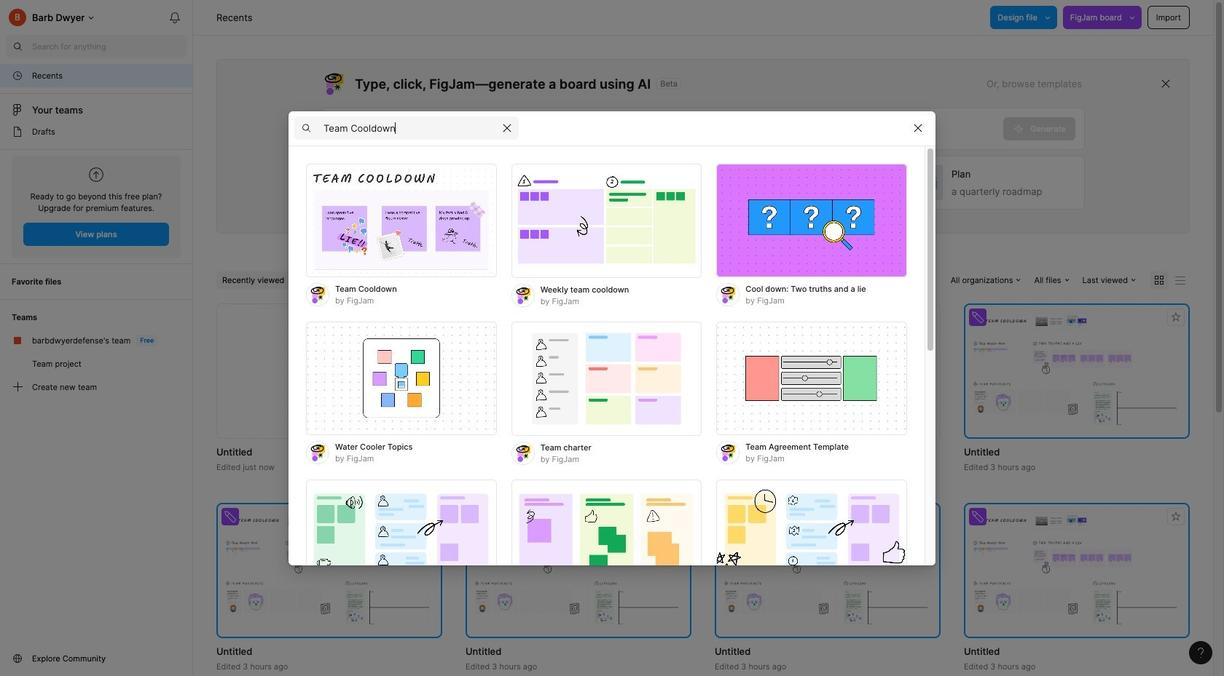 Task type: locate. For each thing, give the bounding box(es) containing it.
bell 32 image
[[163, 6, 187, 29]]

cool down: two truths and a lie image
[[717, 164, 907, 278]]

dialog
[[289, 111, 936, 677]]

weekly team cooldown image
[[511, 164, 702, 278]]

page 16 image
[[12, 126, 23, 138]]

team meeting agenda image
[[717, 480, 907, 594]]

Search templates text field
[[324, 120, 496, 137]]

recent 16 image
[[12, 70, 23, 82]]

community 16 image
[[12, 654, 23, 665]]

file thumbnail image
[[473, 313, 684, 430], [722, 313, 933, 430], [971, 313, 1183, 430], [224, 513, 435, 630], [473, 513, 684, 630], [722, 513, 933, 630], [971, 513, 1183, 630]]



Task type: vqa. For each thing, say whether or not it's contained in the screenshot.
Team meeting agenda 'image'
yes



Task type: describe. For each thing, give the bounding box(es) containing it.
team cooldown image
[[306, 164, 497, 278]]

search 32 image
[[6, 35, 29, 58]]

Search for anything text field
[[32, 41, 187, 52]]

team stand up image
[[511, 480, 702, 594]]

Ex: A weekly team meeting, starting with an ice breaker field
[[322, 109, 1004, 149]]

team weekly image
[[306, 480, 497, 594]]

team charter image
[[511, 322, 702, 436]]

team agreement template image
[[717, 322, 907, 436]]

water cooler topics image
[[306, 322, 497, 436]]



